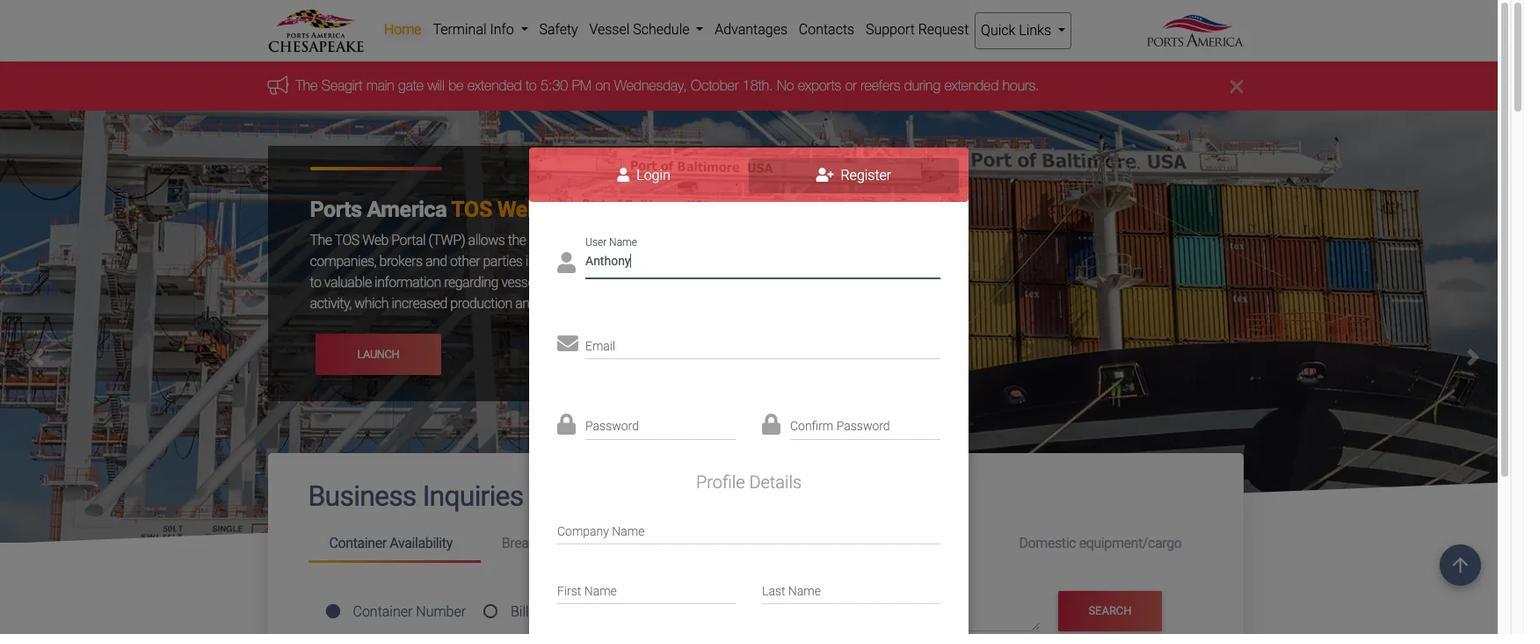 Task type: locate. For each thing, give the bounding box(es) containing it.
availability
[[390, 536, 453, 552], [564, 536, 626, 552]]

with
[[677, 232, 701, 249]]

0 vertical spatial user image
[[618, 168, 630, 182]]

container for container availability
[[329, 536, 387, 552]]

october
[[691, 78, 739, 94]]

portal up terminal
[[545, 197, 603, 223]]

in
[[525, 254, 535, 270]]

booking/edo link
[[653, 528, 826, 561]]

user image left 'login'
[[618, 168, 630, 182]]

request
[[919, 21, 969, 38]]

the inside the tos web portal (twp) allows the terminal to communicate with trucking companies,                         brokers and other parties in real time, while providing immediate access to valuable                         information regarding vessel schedule, import and export cargo and gate activity, which increased production and accuracy.
[[310, 232, 332, 249]]

web up brokers
[[362, 232, 389, 249]]

to up activity, at the top of page
[[310, 275, 321, 291]]

1 vertical spatial web
[[362, 232, 389, 249]]

1 vertical spatial gate
[[764, 275, 789, 291]]

lading
[[550, 604, 591, 621]]

1 horizontal spatial password
[[837, 420, 890, 434]]

Company Name text field
[[557, 514, 941, 545]]

container
[[329, 536, 387, 552], [353, 604, 413, 621], [805, 604, 864, 621]]

1 vertical spatial portal
[[392, 232, 426, 249]]

1 horizontal spatial extended
[[945, 78, 999, 94]]

0 horizontal spatial password
[[586, 420, 639, 434]]

envelope image
[[557, 333, 579, 354]]

0 horizontal spatial gate
[[398, 78, 424, 94]]

2 availability from the left
[[564, 536, 626, 552]]

name for last name
[[789, 584, 821, 598]]

portal up brokers
[[392, 232, 426, 249]]

to
[[526, 78, 537, 94], [579, 232, 591, 249], [310, 275, 321, 291]]

0 horizontal spatial tos
[[335, 232, 359, 249]]

user image up schedule, on the top
[[557, 253, 576, 274]]

wednesday,
[[614, 78, 687, 94]]

0 horizontal spatial portal
[[392, 232, 426, 249]]

tab list containing login
[[529, 148, 969, 202]]

name up enter
[[789, 584, 821, 598]]

go to top image
[[1440, 545, 1482, 586]]

extended right "during"
[[945, 78, 999, 94]]

bullhorn image
[[268, 75, 296, 95]]

0 vertical spatial gate
[[398, 78, 424, 94]]

availability up first name
[[564, 536, 626, 552]]

Email text field
[[586, 328, 941, 360]]

Password password field
[[586, 409, 736, 440]]

1 vertical spatial the
[[310, 232, 332, 249]]

tos up allows
[[451, 197, 492, 223]]

gate left the "will" on the left top of page
[[398, 78, 424, 94]]

name right company
[[612, 525, 645, 539]]

user image inside login link
[[618, 168, 630, 182]]

cargo
[[703, 275, 736, 291]]

the seagirt main gate will be extended to 5:30 pm on wednesday, october 18th.  no exports or reefers during extended hours. alert
[[0, 62, 1511, 111]]

bill of lading
[[511, 604, 591, 621]]

1 horizontal spatial gate
[[764, 275, 789, 291]]

accuracy.
[[540, 296, 595, 312]]

None text field
[[557, 633, 736, 635]]

breakbulk availability
[[502, 536, 626, 552]]

name right first on the left of the page
[[584, 584, 617, 598]]

the seagirt main gate will be extended to 5:30 pm on wednesday, october 18th.  no exports or reefers during extended hours. link
[[296, 78, 1040, 94]]

name for user name
[[609, 236, 637, 249]]

0 vertical spatial portal
[[545, 197, 603, 223]]

domestic
[[1019, 536, 1076, 552]]

tos up companies,
[[335, 232, 359, 249]]

will
[[428, 78, 445, 94]]

extended
[[468, 78, 522, 94], [945, 78, 999, 94]]

tab list
[[529, 148, 969, 202]]

1 horizontal spatial user image
[[618, 168, 630, 182]]

the
[[508, 232, 526, 249]]

1 horizontal spatial to
[[526, 78, 537, 94]]

0 horizontal spatial web
[[362, 232, 389, 249]]

1 vertical spatial user image
[[557, 253, 576, 274]]

user image
[[618, 168, 630, 182], [557, 253, 576, 274]]

name
[[609, 236, 637, 249], [612, 525, 645, 539], [584, 584, 617, 598], [789, 584, 821, 598]]

name up while
[[609, 236, 637, 249]]

the up companies,
[[310, 232, 332, 249]]

portal inside the tos web portal (twp) allows the terminal to communicate with trucking companies,                         brokers and other parties in real time, while providing immediate access to valuable                         information regarding vessel schedule, import and export cargo and gate activity, which increased production and accuracy.
[[392, 232, 426, 249]]

0 horizontal spatial user image
[[557, 253, 576, 274]]

regarding
[[444, 275, 499, 291]]

on
[[596, 78, 611, 94]]

container inside container availability link
[[329, 536, 387, 552]]

to inside alert
[[526, 78, 537, 94]]

availability inside 'link'
[[564, 536, 626, 552]]

User Name text field
[[586, 248, 941, 279]]

0 vertical spatial web
[[497, 197, 540, 223]]

2 vertical spatial to
[[310, 275, 321, 291]]

password right lock icon
[[586, 420, 639, 434]]

parties
[[483, 254, 523, 270]]

1 horizontal spatial availability
[[564, 536, 626, 552]]

availability down the business inquiries
[[390, 536, 453, 552]]

gate inside alert
[[398, 78, 424, 94]]

valuable
[[324, 275, 372, 291]]

1 availability from the left
[[390, 536, 453, 552]]

no
[[777, 78, 794, 94]]

eir reprint
[[847, 536, 913, 552]]

number
[[416, 604, 466, 621]]

first name
[[557, 584, 617, 598]]

to left 5:30
[[526, 78, 537, 94]]

name for company name
[[612, 525, 645, 539]]

ports
[[310, 197, 362, 223]]

the left seagirt
[[296, 78, 318, 94]]

to up time, on the top of the page
[[579, 232, 591, 249]]

gate
[[398, 78, 424, 94], [764, 275, 789, 291]]

0 horizontal spatial extended
[[468, 78, 522, 94]]

the inside alert
[[296, 78, 318, 94]]

extended right be
[[468, 78, 522, 94]]

america
[[367, 197, 447, 223]]

user
[[586, 236, 607, 249]]

0 vertical spatial the
[[296, 78, 318, 94]]

web up the
[[497, 197, 540, 223]]

0 vertical spatial to
[[526, 78, 537, 94]]

container down the business
[[329, 536, 387, 552]]

brokers
[[379, 254, 422, 270]]

container number
[[353, 604, 466, 621]]

providing
[[626, 254, 678, 270]]

Confirm Password password field
[[790, 409, 941, 440]]

immediate
[[681, 254, 743, 270]]

availability for breakbulk availability
[[564, 536, 626, 552]]

company
[[557, 525, 609, 539]]

home link
[[379, 12, 427, 47]]

portal
[[545, 197, 603, 223], [392, 232, 426, 249]]

availability for container availability
[[390, 536, 453, 552]]

Enter Container Numbers text field
[[769, 603, 1040, 632]]

first
[[557, 584, 581, 598]]

1 horizontal spatial portal
[[545, 197, 603, 223]]

support request link
[[860, 12, 975, 47]]

0 vertical spatial tos
[[451, 197, 492, 223]]

password
[[586, 420, 639, 434], [837, 420, 890, 434]]

gate down access
[[764, 275, 789, 291]]

contacts link
[[793, 12, 860, 47]]

and
[[425, 254, 447, 270], [639, 275, 661, 291], [739, 275, 761, 291], [515, 296, 537, 312]]

0 horizontal spatial availability
[[390, 536, 453, 552]]

password right the confirm
[[837, 420, 890, 434]]

reprint
[[869, 536, 913, 552]]

1 vertical spatial tos
[[335, 232, 359, 249]]

container left number
[[353, 604, 413, 621]]

bill
[[511, 604, 529, 621]]

1 vertical spatial to
[[579, 232, 591, 249]]

or
[[846, 78, 857, 94]]

access
[[746, 254, 787, 270]]

tos
[[451, 197, 492, 223], [335, 232, 359, 249]]

eir
[[847, 536, 866, 552]]



Task type: describe. For each thing, give the bounding box(es) containing it.
companies,
[[310, 254, 376, 270]]

eir reprint link
[[826, 528, 998, 561]]

communicate
[[594, 232, 674, 249]]

trucking
[[704, 232, 751, 249]]

the seagirt main gate will be extended to 5:30 pm on wednesday, october 18th.  no exports or reefers during extended hours.
[[296, 78, 1040, 94]]

safety
[[539, 21, 578, 38]]

production
[[450, 296, 512, 312]]

lock image
[[557, 414, 576, 435]]

and down providing
[[639, 275, 661, 291]]

lock image
[[762, 414, 781, 435]]

search button
[[1059, 591, 1162, 632]]

confirm
[[790, 420, 834, 434]]

activity,
[[310, 296, 352, 312]]

2 horizontal spatial to
[[579, 232, 591, 249]]

details
[[749, 472, 802, 493]]

enter container numbers
[[769, 604, 925, 621]]

home
[[384, 21, 422, 38]]

tos web portal image
[[0, 111, 1511, 635]]

during
[[905, 78, 941, 94]]

0 horizontal spatial to
[[310, 275, 321, 291]]

1 password from the left
[[586, 420, 639, 434]]

email
[[586, 339, 616, 353]]

container availability
[[329, 536, 453, 552]]

numbers
[[868, 604, 925, 621]]

export
[[663, 275, 700, 291]]

domestic equipment/cargo link
[[998, 528, 1203, 561]]

launch
[[357, 348, 399, 361]]

terminal
[[529, 232, 576, 249]]

hours.
[[1003, 78, 1040, 94]]

register link
[[749, 158, 959, 193]]

First Name text field
[[557, 573, 736, 605]]

inquiries
[[423, 480, 524, 514]]

and down (twp)
[[425, 254, 447, 270]]

vessel
[[501, 275, 537, 291]]

1 horizontal spatial web
[[497, 197, 540, 223]]

profile details
[[696, 472, 802, 493]]

name for first name
[[584, 584, 617, 598]]

seagirt
[[322, 78, 363, 94]]

business
[[308, 480, 416, 514]]

last name
[[762, 584, 821, 598]]

time,
[[562, 254, 590, 270]]

Last Name text field
[[762, 573, 941, 605]]

breakbulk
[[502, 536, 560, 552]]

be
[[449, 78, 464, 94]]

1 horizontal spatial tos
[[451, 197, 492, 223]]

the for the tos web portal (twp) allows the terminal to communicate with trucking companies,                         brokers and other parties in real time, while providing immediate access to valuable                         information regarding vessel schedule, import and export cargo and gate activity, which increased production and accuracy.
[[310, 232, 332, 249]]

user name
[[586, 236, 637, 249]]

container availability link
[[308, 528, 481, 563]]

exports
[[798, 78, 842, 94]]

reefers
[[861, 78, 901, 94]]

information
[[375, 275, 441, 291]]

user plus image
[[816, 168, 834, 182]]

allows
[[468, 232, 505, 249]]

increased
[[392, 296, 448, 312]]

confirm password
[[790, 420, 890, 434]]

and down access
[[739, 275, 761, 291]]

login
[[633, 167, 671, 183]]

close image
[[1231, 76, 1244, 97]]

launch link
[[315, 334, 442, 375]]

2 extended from the left
[[945, 78, 999, 94]]

enter
[[769, 604, 801, 621]]

5:30
[[541, 78, 568, 94]]

profile
[[696, 472, 745, 493]]

advantages
[[715, 21, 788, 38]]

register
[[838, 167, 892, 183]]

business inquiries
[[308, 480, 524, 514]]

breakbulk availability link
[[481, 528, 653, 561]]

(twp)
[[429, 232, 465, 249]]

gate inside the tos web portal (twp) allows the terminal to communicate with trucking companies,                         brokers and other parties in real time, while providing immediate access to valuable                         information regarding vessel schedule, import and export cargo and gate activity, which increased production and accuracy.
[[764, 275, 789, 291]]

pm
[[572, 78, 592, 94]]

main
[[367, 78, 395, 94]]

of
[[532, 604, 547, 621]]

web inside the tos web portal (twp) allows the terminal to communicate with trucking companies,                         brokers and other parties in real time, while providing immediate access to valuable                         information regarding vessel schedule, import and export cargo and gate activity, which increased production and accuracy.
[[362, 232, 389, 249]]

domestic equipment/cargo
[[1019, 536, 1182, 552]]

contacts
[[799, 21, 855, 38]]

the tos web portal (twp) allows the terminal to communicate with trucking companies,                         brokers and other parties in real time, while providing immediate access to valuable                         information regarding vessel schedule, import and export cargo and gate activity, which increased production and accuracy.
[[310, 232, 789, 312]]

advantages link
[[709, 12, 793, 47]]

safety link
[[534, 12, 584, 47]]

search
[[1089, 605, 1132, 618]]

container down last name on the bottom
[[805, 604, 864, 621]]

1 extended from the left
[[468, 78, 522, 94]]

import
[[597, 275, 636, 291]]

schedule,
[[540, 275, 595, 291]]

the for the seagirt main gate will be extended to 5:30 pm on wednesday, october 18th.  no exports or reefers during extended hours.
[[296, 78, 318, 94]]

equipment/cargo
[[1079, 536, 1182, 552]]

real
[[538, 254, 559, 270]]

container for container number
[[353, 604, 413, 621]]

login link
[[539, 158, 749, 193]]

company name
[[557, 525, 645, 539]]

booking/edo
[[674, 536, 754, 552]]

tos inside the tos web portal (twp) allows the terminal to communicate with trucking companies,                         brokers and other parties in real time, while providing immediate access to valuable                         information regarding vessel schedule, import and export cargo and gate activity, which increased production and accuracy.
[[335, 232, 359, 249]]

which
[[354, 296, 389, 312]]

and down vessel
[[515, 296, 537, 312]]

last
[[762, 584, 786, 598]]

while
[[593, 254, 623, 270]]

support
[[866, 21, 915, 38]]

2 password from the left
[[837, 420, 890, 434]]



Task type: vqa. For each thing, say whether or not it's contained in the screenshot.
5:30
yes



